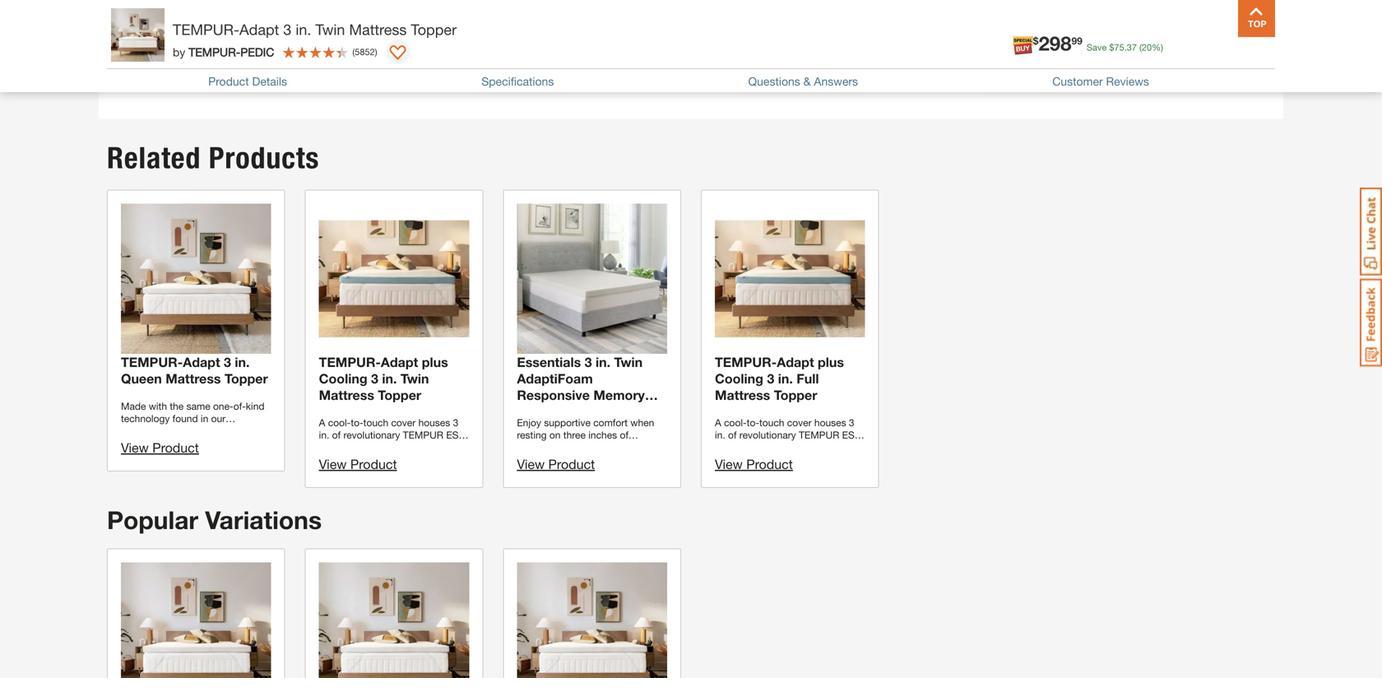 Task type: vqa. For each thing, say whether or not it's contained in the screenshot.
Warranty to the left
no



Task type: describe. For each thing, give the bounding box(es) containing it.
tempur- for tempur-adapt 3 in. twin mattress topper
[[173, 21, 240, 38]]

adapt for tempur-adapt plus cooling 3 in. full mattress topper
[[777, 354, 814, 370]]

plus for full
[[818, 354, 844, 370]]

1 on from the left
[[410, 66, 426, 83]]

up
[[236, 66, 253, 83]]

mahwah
[[204, 32, 254, 47]]

view product link for essentials 3 in. twin adaptifoam responsive memory foam mattress topper
[[517, 456, 595, 472]]

tempur- for tempur-adapt plus cooling 3 in. full mattress topper
[[715, 354, 777, 370]]

tempur-adapt 3 in. queen mattress topper link
[[121, 204, 271, 387]]

tempur-adapt 3 in. twin mattress topper
[[173, 21, 457, 38]]

save
[[339, 66, 370, 83]]

product for tempur-adapt 3 in. queen mattress topper
[[152, 440, 199, 456]]

0 horizontal spatial (
[[353, 47, 355, 57]]

variations
[[205, 505, 322, 535]]

for
[[257, 66, 275, 83]]

sign inside button
[[1109, 53, 1140, 71]]

product image image
[[111, 8, 165, 62]]

37
[[1127, 42, 1137, 53]]

3 inside tempur-adapt plus cooling 3 in. twin mattress topper
[[371, 371, 379, 386]]

yourname@email.com text field
[[836, 48, 1083, 81]]

plus for twin
[[422, 354, 448, 370]]

valid
[[560, 66, 592, 83]]

product for tempur-adapt plus cooling 3 in. twin mattress topper
[[351, 456, 397, 472]]

tempur- for tempur-adapt 3 in. queen mattress topper
[[121, 354, 183, 370]]

by
[[173, 45, 185, 59]]

full
[[797, 371, 819, 386]]

save
[[1087, 42, 1107, 53]]

298
[[1039, 31, 1072, 55]]

adaptifoam
[[517, 371, 593, 386]]

cooling for tempur-adapt plus cooling 3 in. full mattress topper
[[715, 371, 764, 386]]

mattress inside tempur-adapt plus cooling 3 in. full mattress topper
[[715, 387, 771, 403]]

view for tempur-adapt 3 in. queen mattress topper
[[121, 440, 149, 456]]

view product for tempur-adapt 3 in. queen mattress topper
[[121, 440, 199, 456]]

top button
[[1239, 0, 1276, 37]]

07430 button
[[338, 31, 395, 48]]

sign up button
[[1091, 47, 1182, 77]]

adapt for tempur-adapt 3 in. twin mattress topper
[[239, 21, 279, 38]]

mattress inside tempur-adapt plus cooling 3 in. twin mattress topper
[[319, 387, 374, 403]]

topper inside tempur-adapt 3 in. queen mattress topper
[[225, 371, 268, 386]]

What can we help you find today? search field
[[426, 22, 877, 57]]

view product for essentials 3 in. twin adaptifoam responsive memory foam mattress topper
[[517, 456, 595, 472]]

adapt for tempur-adapt plus cooling 3 in. twin mattress topper
[[381, 354, 418, 370]]

off
[[317, 30, 366, 60]]

product for essentials 3 in. twin adaptifoam responsive memory foam mattress topper
[[549, 456, 595, 472]]

diy
[[1095, 43, 1116, 59]]

1 vertical spatial 10%
[[374, 66, 406, 83]]

2 select from the left
[[617, 66, 656, 83]]

responsive
[[517, 387, 590, 403]]

3 inside essentials 3 in. twin adaptifoam responsive memory foam mattress topper
[[585, 354, 592, 370]]

topper inside essentials 3 in. twin adaptifoam responsive memory foam mattress topper
[[615, 404, 659, 419]]

display image
[[390, 45, 406, 62]]

sign inside get 10% off your purchase sign up for emails & save 10% on select home decor. valid on select items.
[[202, 66, 232, 83]]

click to redirect to view my cart page image
[[1233, 20, 1253, 40]]

mattress inside tempur-adapt 3 in. queen mattress topper
[[166, 371, 221, 386]]

view product link for tempur-adapt plus cooling 3 in. twin mattress topper
[[319, 456, 397, 472]]

2 on from the left
[[596, 66, 613, 83]]

view product link for tempur-adapt plus cooling 3 in. full mattress topper
[[715, 456, 793, 472]]

related
[[107, 140, 201, 176]]

tempur-adapt plus cooling 3 in. full mattress topper image
[[715, 204, 866, 354]]

foam
[[517, 404, 552, 419]]

75
[[1115, 42, 1125, 53]]

view for tempur-adapt plus cooling 3 in. full mattress topper
[[715, 456, 743, 472]]

related products
[[107, 140, 320, 176]]

questions
[[749, 75, 801, 88]]

topper inside tempur-adapt plus cooling 3 in. full mattress topper
[[774, 387, 818, 403]]

customer
[[1053, 75, 1103, 88]]

tempur-adapt plus cooling 3 in. full mattress topper link
[[715, 204, 866, 403]]

specifications
[[482, 75, 554, 88]]

20
[[1142, 42, 1152, 53]]

details
[[252, 75, 287, 88]]

items.
[[660, 66, 700, 83]]



Task type: locate. For each thing, give the bounding box(es) containing it.
1 horizontal spatial tempur-adapt 3 in. queen mattress topper image
[[319, 563, 469, 678]]

plus inside tempur-adapt plus cooling 3 in. twin mattress topper
[[422, 354, 448, 370]]

.
[[1125, 42, 1127, 53]]

1 cooling from the left
[[319, 371, 368, 386]]

2 plus from the left
[[818, 354, 844, 370]]

sign
[[1109, 53, 1140, 71], [202, 66, 232, 83]]

1 select from the left
[[431, 66, 470, 83]]

0 horizontal spatial on
[[410, 66, 426, 83]]

1 horizontal spatial select
[[617, 66, 656, 83]]

specifications button
[[482, 75, 554, 88], [482, 75, 554, 88]]

tempur- inside tempur-adapt plus cooling 3 in. full mattress topper
[[715, 354, 777, 370]]

tempur-adapt plus cooling 3 in. twin mattress topper link
[[319, 204, 469, 403]]

cooling inside tempur-adapt plus cooling 3 in. full mattress topper
[[715, 371, 764, 386]]

tempur-adapt 3 in. twin xl mattress topper image
[[517, 563, 667, 678]]

10% up emails
[[258, 30, 310, 60]]

popular variations
[[107, 505, 322, 535]]

0 horizontal spatial plus
[[422, 354, 448, 370]]

$ 298 99
[[1034, 31, 1083, 55]]

1 vertical spatial tempur-adapt 3 in. queen mattress topper image
[[319, 563, 469, 678]]

0 horizontal spatial tempur-adapt 3 in. queen mattress topper image
[[121, 204, 271, 354]]

3 inside tempur-adapt 3 in. queen mattress topper
[[224, 354, 231, 370]]

essentials
[[517, 354, 581, 370]]

1 horizontal spatial $
[[1110, 42, 1115, 53]]

$ left '.'
[[1110, 42, 1115, 53]]

popular
[[107, 505, 198, 535]]

1 horizontal spatial cooling
[[715, 371, 764, 386]]

2 vertical spatial twin
[[401, 371, 429, 386]]

in. inside tempur-adapt plus cooling 3 in. full mattress topper
[[778, 371, 793, 386]]

answers
[[814, 75, 858, 88]]

tempur- inside tempur-adapt plus cooling 3 in. twin mattress topper
[[319, 354, 381, 370]]

in. inside tempur-adapt plus cooling 3 in. twin mattress topper
[[382, 371, 397, 386]]

sign up
[[1109, 53, 1164, 71]]

& inside get 10% off your purchase sign up for emails & save 10% on select home decor. valid on select items.
[[326, 66, 335, 83]]

questions & answers button
[[749, 75, 858, 88], [749, 75, 858, 88]]

the home depot logo image
[[112, 13, 165, 66]]

products
[[209, 140, 320, 176]]

your
[[373, 30, 445, 60]]

tempur-adapt plus cooling 3 in. twin mattress topper
[[319, 354, 448, 403]]

reviews
[[1107, 75, 1150, 88]]

queen
[[121, 371, 162, 386]]

twin
[[316, 21, 345, 38], [614, 354, 643, 370], [401, 371, 429, 386]]

0 horizontal spatial $
[[1034, 35, 1039, 47]]

&
[[326, 66, 335, 83], [804, 75, 811, 88]]

adapt
[[239, 21, 279, 38], [183, 354, 220, 370], [381, 354, 418, 370], [777, 354, 814, 370]]

2 cooling from the left
[[715, 371, 764, 386]]

essentials 3 in. twin adaptifoam responsive memory foam mattress topper image
[[517, 204, 667, 354]]

questions & answers
[[749, 75, 858, 88]]

topper
[[411, 21, 457, 38], [225, 371, 268, 386], [378, 387, 421, 403], [774, 387, 818, 403], [615, 404, 659, 419]]

customer reviews
[[1053, 75, 1150, 88]]

1 horizontal spatial sign
[[1109, 53, 1140, 71]]

essentials 3 in. twin adaptifoam responsive memory foam mattress topper
[[517, 354, 659, 419]]

tempur-adapt plus cooling 3 in. twin mattress topper image
[[319, 204, 469, 354]]

view for tempur-adapt plus cooling 3 in. twin mattress topper
[[319, 456, 347, 472]]

get 10% off your purchase sign up for emails & save 10% on select home decor. valid on select items.
[[202, 30, 700, 83]]

0 horizontal spatial twin
[[316, 21, 345, 38]]

& left save at top left
[[326, 66, 335, 83]]

( 5852 )
[[353, 47, 377, 57]]

1 horizontal spatial 10%
[[374, 66, 406, 83]]

$ left 99
[[1034, 35, 1039, 47]]

view for essentials 3 in. twin adaptifoam responsive memory foam mattress topper
[[517, 456, 545, 472]]

10%
[[258, 30, 310, 60], [374, 66, 406, 83]]

tempur- inside tempur-adapt 3 in. queen mattress topper
[[121, 354, 183, 370]]

twin inside essentials 3 in. twin adaptifoam responsive memory foam mattress topper
[[614, 354, 643, 370]]

view product link for tempur-adapt 3 in. queen mattress topper
[[121, 440, 199, 456]]

twin inside tempur-adapt plus cooling 3 in. twin mattress topper
[[401, 371, 429, 386]]

0 vertical spatial tempur-adapt 3 in. queen mattress topper image
[[121, 204, 271, 354]]

(
[[1140, 42, 1142, 53], [353, 47, 355, 57]]

)
[[375, 47, 377, 57]]

cooling
[[319, 371, 368, 386], [715, 371, 764, 386]]

topper inside tempur-adapt plus cooling 3 in. twin mattress topper
[[378, 387, 421, 403]]

emails
[[279, 66, 322, 83]]

view product for tempur-adapt plus cooling 3 in. full mattress topper
[[715, 456, 793, 472]]

product details
[[208, 75, 287, 88]]

decor.
[[515, 66, 556, 83]]

1 plus from the left
[[422, 354, 448, 370]]

mattress inside essentials 3 in. twin adaptifoam responsive memory foam mattress topper
[[556, 404, 611, 419]]

product details button
[[208, 75, 287, 88], [208, 75, 287, 88]]

on right valid
[[596, 66, 613, 83]]

in.
[[296, 21, 311, 38], [235, 354, 250, 370], [596, 354, 611, 370], [382, 371, 397, 386], [778, 371, 793, 386]]

sign down by tempur-pedic on the left top of the page
[[202, 66, 232, 83]]

plus inside tempur-adapt plus cooling 3 in. full mattress topper
[[818, 354, 844, 370]]

view product link
[[121, 440, 199, 456], [319, 456, 397, 472], [715, 456, 793, 472], [517, 456, 595, 472]]

in. inside tempur-adapt 3 in. queen mattress topper
[[235, 354, 250, 370]]

services
[[1008, 43, 1058, 59]]

tempur-
[[173, 21, 240, 38], [189, 45, 240, 59], [121, 354, 183, 370], [319, 354, 381, 370], [715, 354, 777, 370]]

select down what can we help you find today? search field
[[617, 66, 656, 83]]

10pm
[[261, 32, 296, 47]]

99
[[1072, 35, 1083, 47]]

tempur-adapt 3 in. queen mattress topper
[[121, 354, 268, 386]]

mattress
[[349, 21, 407, 38], [166, 371, 221, 386], [319, 387, 374, 403], [715, 387, 771, 403], [556, 404, 611, 419]]

product for tempur-adapt plus cooling 3 in. full mattress topper
[[747, 456, 793, 472]]

services button
[[1007, 20, 1059, 59]]

0 horizontal spatial 10%
[[258, 30, 310, 60]]

( left )
[[353, 47, 355, 57]]

adapt inside tempur-adapt plus cooling 3 in. full mattress topper
[[777, 354, 814, 370]]

adapt inside tempur-adapt plus cooling 3 in. twin mattress topper
[[381, 354, 418, 370]]

tempur-adapt 3 in. queen mattress topper image
[[121, 204, 271, 354], [319, 563, 469, 678]]

5852
[[355, 47, 375, 57]]

0 vertical spatial 10%
[[258, 30, 310, 60]]

0 vertical spatial twin
[[316, 21, 345, 38]]

by tempur-pedic
[[173, 45, 274, 59]]

on down your
[[410, 66, 426, 83]]

$
[[1034, 35, 1039, 47], [1110, 42, 1115, 53]]

1 horizontal spatial on
[[596, 66, 613, 83]]

0 horizontal spatial sign
[[202, 66, 232, 83]]

home
[[474, 66, 511, 83]]

0 horizontal spatial select
[[431, 66, 470, 83]]

1 horizontal spatial twin
[[401, 371, 429, 386]]

product
[[208, 75, 249, 88], [152, 440, 199, 456], [351, 456, 397, 472], [747, 456, 793, 472], [549, 456, 595, 472]]

0 horizontal spatial &
[[326, 66, 335, 83]]

plus
[[422, 354, 448, 370], [818, 354, 844, 370]]

tempur-adapt 3 in. king mattress topper image
[[121, 563, 271, 678]]

( right 37
[[1140, 42, 1142, 53]]

1 horizontal spatial (
[[1140, 42, 1142, 53]]

adapt inside tempur-adapt 3 in. queen mattress topper
[[183, 354, 220, 370]]

customer reviews button
[[1053, 75, 1150, 88], [1053, 75, 1150, 88]]

2 horizontal spatial twin
[[614, 354, 643, 370]]

tempur-adapt plus cooling 3 in. full mattress topper
[[715, 354, 844, 403]]

in. inside essentials 3 in. twin adaptifoam responsive memory foam mattress topper
[[596, 354, 611, 370]]

& left answers
[[804, 75, 811, 88]]

feedback link image
[[1360, 278, 1383, 367]]

view product
[[121, 440, 199, 456], [319, 456, 397, 472], [715, 456, 793, 472], [517, 456, 595, 472]]

1 vertical spatial twin
[[614, 354, 643, 370]]

on
[[410, 66, 426, 83], [596, 66, 613, 83]]

view
[[121, 440, 149, 456], [319, 456, 347, 472], [715, 456, 743, 472], [517, 456, 545, 472]]

memory
[[594, 387, 645, 403]]

get
[[202, 30, 251, 60]]

purchase
[[451, 30, 589, 60]]

1 horizontal spatial plus
[[818, 354, 844, 370]]

select
[[431, 66, 470, 83], [617, 66, 656, 83]]

$ inside $ 298 99
[[1034, 35, 1039, 47]]

%)
[[1152, 42, 1164, 53]]

live chat image
[[1360, 188, 1383, 276]]

diy button
[[1079, 20, 1132, 59]]

essentials 3 in. twin adaptifoam responsive memory foam mattress topper link
[[517, 204, 667, 419]]

pedic
[[240, 45, 274, 59]]

sign down save $ 75 . 37 ( 20 %)
[[1109, 53, 1140, 71]]

save $ 75 . 37 ( 20 %)
[[1087, 42, 1164, 53]]

view product for tempur-adapt plus cooling 3 in. twin mattress topper
[[319, 456, 397, 472]]

3
[[283, 21, 292, 38], [224, 354, 231, 370], [585, 354, 592, 370], [371, 371, 379, 386], [767, 371, 775, 386]]

1 horizontal spatial &
[[804, 75, 811, 88]]

tempur- for tempur-adapt plus cooling 3 in. twin mattress topper
[[319, 354, 381, 370]]

adapt for tempur-adapt 3 in. queen mattress topper
[[183, 354, 220, 370]]

cooling inside tempur-adapt plus cooling 3 in. twin mattress topper
[[319, 371, 368, 386]]

select left home
[[431, 66, 470, 83]]

07430
[[358, 32, 395, 47]]

0 horizontal spatial cooling
[[319, 371, 368, 386]]

up
[[1144, 53, 1164, 71]]

10% down display image
[[374, 66, 406, 83]]

mahwah 10pm
[[204, 32, 296, 47]]

3 inside tempur-adapt plus cooling 3 in. full mattress topper
[[767, 371, 775, 386]]

cooling for tempur-adapt plus cooling 3 in. twin mattress topper
[[319, 371, 368, 386]]



